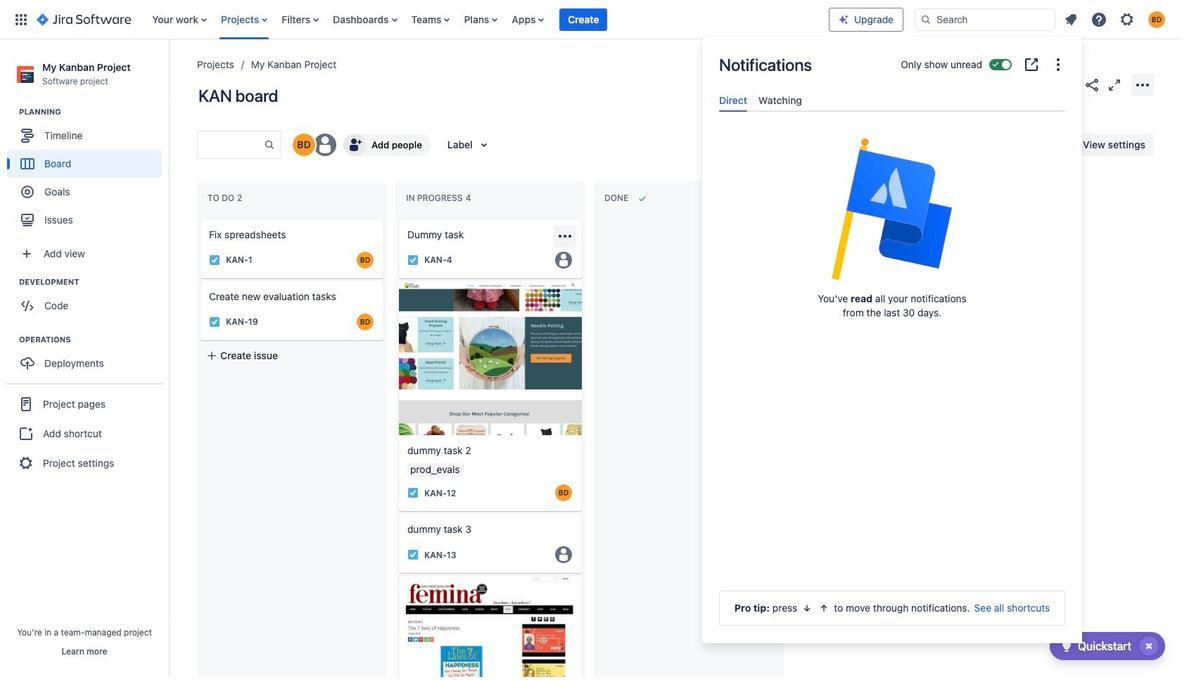 Task type: describe. For each thing, give the bounding box(es) containing it.
operations image
[[2, 332, 19, 349]]

dismiss quickstart image
[[1138, 636, 1161, 658]]

primary element
[[8, 0, 829, 39]]

in progress element
[[406, 193, 474, 204]]

import image
[[894, 137, 911, 153]]

heading for operations image's 'group'
[[19, 334, 168, 346]]

sidebar element
[[0, 39, 169, 678]]

Search field
[[915, 8, 1056, 31]]

development image
[[2, 274, 19, 291]]

Search this board text field
[[198, 132, 264, 158]]

star kan board image
[[1061, 76, 1078, 93]]

task image
[[209, 255, 220, 266]]

more image
[[1050, 56, 1067, 73]]

group for planning icon
[[7, 106, 168, 239]]

planning image
[[2, 104, 19, 120]]

goal image
[[21, 186, 34, 199]]

your profile and settings image
[[1149, 11, 1165, 28]]

more actions for kan-4 dummy task image
[[557, 228, 574, 245]]

help image
[[1091, 11, 1108, 28]]

add people image
[[346, 137, 363, 153]]

search image
[[921, 14, 932, 25]]

notifications image
[[1063, 11, 1080, 28]]

0 horizontal spatial list
[[145, 0, 829, 39]]



Task type: locate. For each thing, give the bounding box(es) containing it.
jira software image
[[37, 11, 131, 28], [37, 11, 131, 28]]

sidebar navigation image
[[153, 56, 184, 84]]

2 heading from the top
[[19, 277, 168, 288]]

1 horizontal spatial list
[[1059, 7, 1174, 32]]

group for development image
[[7, 277, 168, 325]]

group
[[7, 106, 168, 239], [7, 277, 168, 325], [7, 334, 168, 382], [6, 384, 163, 484]]

heading for development image 'group'
[[19, 277, 168, 288]]

create issue image
[[191, 210, 208, 227], [389, 210, 406, 227], [191, 272, 208, 289]]

list item
[[560, 0, 608, 39]]

appswitcher icon image
[[13, 11, 30, 28]]

1 heading from the top
[[19, 106, 168, 118]]

heading for 'group' associated with planning icon
[[19, 106, 168, 118]]

tab panel
[[714, 112, 1071, 125]]

group for operations image
[[7, 334, 168, 382]]

dialog
[[702, 37, 1082, 644]]

0 vertical spatial heading
[[19, 106, 168, 118]]

banner
[[0, 0, 1182, 39]]

None search field
[[915, 8, 1056, 31]]

to do element
[[208, 193, 245, 204]]

1 vertical spatial heading
[[19, 277, 168, 288]]

open notifications in a new tab image
[[1023, 56, 1040, 73]]

more actions image
[[1135, 76, 1151, 93]]

arrow down image
[[802, 603, 813, 614]]

heading
[[19, 106, 168, 118], [19, 277, 168, 288], [19, 334, 168, 346]]

enter full screen image
[[1106, 76, 1123, 93]]

arrow up image
[[819, 603, 830, 614]]

create issue image
[[389, 272, 406, 289]]

create issue image for to do element
[[191, 210, 208, 227]]

settings image
[[1119, 11, 1136, 28]]

3 heading from the top
[[19, 334, 168, 346]]

task image
[[407, 255, 419, 266], [209, 317, 220, 328], [407, 488, 419, 499], [407, 550, 419, 561]]

2 vertical spatial heading
[[19, 334, 168, 346]]

list
[[145, 0, 829, 39], [1059, 7, 1174, 32]]

tab list
[[714, 89, 1071, 112]]

create issue image for in progress element
[[389, 210, 406, 227]]



Task type: vqa. For each thing, say whether or not it's contained in the screenshot.
YOUR PROFILE AND SETTINGS 'Icon' at the right top of page
yes



